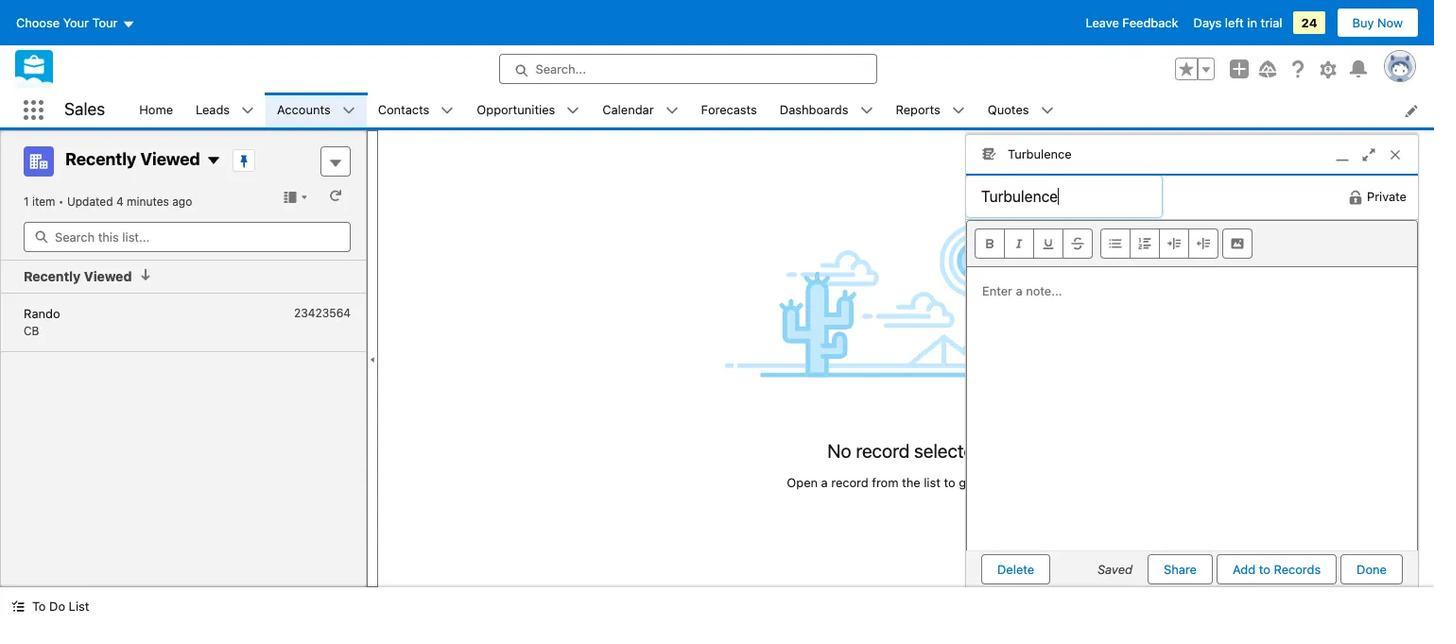 Task type: locate. For each thing, give the bounding box(es) containing it.
0 vertical spatial to
[[944, 475, 955, 491]]

in
[[1247, 15, 1257, 30]]

text default image down search...
[[567, 104, 580, 118]]

record up from
[[856, 441, 910, 462]]

contacts link
[[366, 93, 441, 128]]

to
[[944, 475, 955, 491], [1259, 562, 1270, 577]]

text default image right leads
[[241, 104, 254, 118]]

quotes list item
[[976, 93, 1065, 128]]

text default image inside leads list item
[[241, 104, 254, 118]]

dashboards list item
[[768, 93, 884, 128]]

minutes
[[127, 195, 169, 209]]

text default image right contacts
[[441, 104, 454, 118]]

text default image
[[342, 104, 355, 118], [665, 104, 678, 118], [1040, 104, 1054, 118], [1348, 190, 1363, 205]]

to do list
[[32, 599, 89, 614]]

to inside "button"
[[1259, 562, 1270, 577]]

record
[[856, 441, 910, 462], [831, 475, 868, 491]]

search... button
[[499, 54, 877, 84]]

text default image left reports 'link'
[[860, 104, 873, 118]]

0 vertical spatial recently viewed
[[65, 150, 200, 169]]

text default image for quotes
[[1040, 104, 1054, 118]]

text default image left private
[[1348, 190, 1363, 205]]

rando
[[24, 306, 60, 321]]

search...
[[536, 61, 586, 77]]

delete status
[[981, 554, 1098, 585]]

to inside no record selected main content
[[944, 475, 955, 491]]

accounts
[[277, 102, 331, 117]]

text default image
[[241, 104, 254, 118], [441, 104, 454, 118], [567, 104, 580, 118], [860, 104, 873, 118], [952, 104, 965, 118], [206, 154, 221, 169], [139, 268, 153, 282], [11, 601, 25, 614]]

to do list button
[[0, 588, 101, 626]]

recently viewed
[[65, 150, 200, 169], [24, 268, 132, 285]]

recently viewed|accounts|list view element
[[0, 130, 367, 588]]

1 vertical spatial to
[[1259, 562, 1270, 577]]

viewed up ago
[[140, 150, 200, 169]]

calendar
[[602, 102, 654, 117]]

no record selected
[[827, 441, 985, 462]]

accounts image
[[24, 147, 54, 177]]

text default image right "reports"
[[952, 104, 965, 118]]

1 horizontal spatial to
[[1259, 562, 1270, 577]]

private
[[1367, 189, 1407, 204]]

recently
[[65, 150, 136, 169], [24, 268, 81, 285]]

text default image down leads link at the top of the page
[[206, 154, 221, 169]]

delete button
[[981, 554, 1050, 585]]

format body element
[[1100, 228, 1218, 259]]

days
[[1194, 15, 1222, 30]]

None text field
[[966, 175, 1162, 217]]

recently viewed up 4
[[65, 150, 200, 169]]

text default image inside dashboards list item
[[860, 104, 873, 118]]

home
[[139, 102, 173, 117]]

leave feedback
[[1086, 15, 1178, 30]]

item
[[32, 195, 55, 209]]

•
[[58, 195, 64, 209]]

toolbar
[[967, 221, 1417, 267]]

done button
[[1341, 554, 1403, 585]]

list
[[924, 475, 940, 491]]

1 vertical spatial record
[[831, 475, 868, 491]]

to right 'add'
[[1259, 562, 1270, 577]]

dashboards link
[[768, 93, 860, 128]]

no
[[827, 441, 851, 462]]

text default image inside calendar "list item"
[[665, 104, 678, 118]]

recently up rando
[[24, 268, 81, 285]]

text default image inside accounts list item
[[342, 104, 355, 118]]

recently viewed status
[[24, 195, 67, 209]]

no record selected main content
[[378, 130, 1434, 588]]

recently up 1 item • updated 4 minutes ago
[[65, 150, 136, 169]]

add to records button
[[1217, 554, 1337, 585]]

0 horizontal spatial viewed
[[84, 268, 132, 285]]

list
[[128, 93, 1434, 128]]

to
[[32, 599, 46, 614]]

left
[[1225, 15, 1244, 30]]

text default image right accounts
[[342, 104, 355, 118]]

accounts link
[[266, 93, 342, 128]]

buy
[[1352, 15, 1374, 30]]

now
[[1377, 15, 1403, 30]]

buy now button
[[1336, 8, 1419, 38]]

record right a
[[831, 475, 868, 491]]

quotes link
[[976, 93, 1040, 128]]

share
[[1164, 562, 1197, 577]]

text default image right calendar
[[665, 104, 678, 118]]

calendar link
[[591, 93, 665, 128]]

turbulence dialog
[[965, 134, 1419, 599]]

0 vertical spatial viewed
[[140, 150, 200, 169]]

None search field
[[24, 222, 351, 252]]

recently viewed up rando
[[24, 268, 132, 285]]

leave
[[1086, 15, 1119, 30]]

text default image inside contacts list item
[[441, 104, 454, 118]]

0 horizontal spatial to
[[944, 475, 955, 491]]

viewed down 1 item • updated 4 minutes ago
[[84, 268, 132, 285]]

viewed
[[140, 150, 200, 169], [84, 268, 132, 285]]

choose your tour button
[[15, 8, 136, 38]]

leads
[[196, 102, 230, 117]]

to right list
[[944, 475, 955, 491]]

cb
[[24, 324, 39, 338]]

leave feedback link
[[1086, 15, 1178, 30]]

text default image left to
[[11, 601, 25, 614]]

updated
[[67, 195, 113, 209]]

text default image right quotes
[[1040, 104, 1054, 118]]

list containing home
[[128, 93, 1434, 128]]

group
[[1175, 58, 1215, 80]]

delete
[[997, 562, 1034, 577]]

text default image inside quotes list item
[[1040, 104, 1054, 118]]

add
[[1233, 562, 1255, 577]]

forecasts link
[[690, 93, 768, 128]]



Task type: vqa. For each thing, say whether or not it's contained in the screenshot.
Choose Your Tour in the top of the page
yes



Task type: describe. For each thing, give the bounding box(es) containing it.
a
[[821, 475, 828, 491]]

reports link
[[884, 93, 952, 128]]

1 vertical spatial recently viewed
[[24, 268, 132, 285]]

ago
[[172, 195, 192, 209]]

1 vertical spatial viewed
[[84, 268, 132, 285]]

records
[[1274, 562, 1321, 577]]

reports list item
[[884, 93, 976, 128]]

1
[[24, 195, 29, 209]]

days left in trial
[[1194, 15, 1282, 30]]

the
[[902, 475, 920, 491]]

reports
[[896, 102, 940, 117]]

quotes
[[988, 102, 1029, 117]]

1 item • updated 4 minutes ago
[[24, 195, 192, 209]]

sales
[[64, 99, 105, 119]]

your
[[63, 15, 89, 30]]

choose
[[16, 15, 60, 30]]

calendar list item
[[591, 93, 690, 128]]

none search field inside recently viewed|accounts|list view element
[[24, 222, 351, 252]]

opportunities link
[[465, 93, 567, 128]]

feedback
[[1122, 15, 1178, 30]]

leads list item
[[184, 93, 266, 128]]

0 vertical spatial record
[[856, 441, 910, 462]]

contacts list item
[[366, 93, 465, 128]]

trial
[[1261, 15, 1282, 30]]

leads link
[[184, 93, 241, 128]]

get
[[959, 475, 977, 491]]

0 vertical spatial recently
[[65, 150, 136, 169]]

text default image inside reports list item
[[952, 104, 965, 118]]

list
[[69, 599, 89, 614]]

text default image for calendar
[[665, 104, 678, 118]]

selected
[[914, 441, 985, 462]]

text default image for accounts
[[342, 104, 355, 118]]

4
[[116, 195, 124, 209]]

none text field inside turbulence dialog
[[966, 175, 1162, 217]]

text default image down search recently viewed list view. search box
[[139, 268, 153, 282]]

24
[[1301, 15, 1317, 30]]

1 horizontal spatial viewed
[[140, 150, 200, 169]]

from
[[872, 475, 898, 491]]

toolbar inside turbulence dialog
[[967, 221, 1417, 267]]

accounts list item
[[266, 93, 366, 128]]

saved
[[1098, 562, 1133, 577]]

text default image inside to do list button
[[11, 601, 25, 614]]

1 vertical spatial recently
[[24, 268, 81, 285]]

dashboards
[[780, 102, 848, 117]]

buy now
[[1352, 15, 1403, 30]]

opportunities
[[477, 102, 555, 117]]

text default image inside opportunities list item
[[567, 104, 580, 118]]

do
[[49, 599, 65, 614]]

format text element
[[975, 228, 1093, 259]]

Compose text text field
[[967, 267, 1417, 551]]

forecasts
[[701, 102, 757, 117]]

Search Recently Viewed list view. search field
[[24, 222, 351, 252]]

open a record from the list to get started.
[[787, 475, 1025, 491]]

opportunities list item
[[465, 93, 591, 128]]

contacts
[[378, 102, 430, 117]]

23423564
[[294, 306, 351, 320]]

home link
[[128, 93, 184, 128]]

done
[[1357, 562, 1387, 577]]

started.
[[981, 475, 1025, 491]]

text default image inside turbulence dialog
[[1348, 190, 1363, 205]]

tour
[[92, 15, 118, 30]]

turbulence
[[1008, 146, 1072, 161]]

choose your tour
[[16, 15, 118, 30]]

share button
[[1148, 554, 1213, 585]]

open
[[787, 475, 818, 491]]

add to records
[[1233, 562, 1321, 577]]



